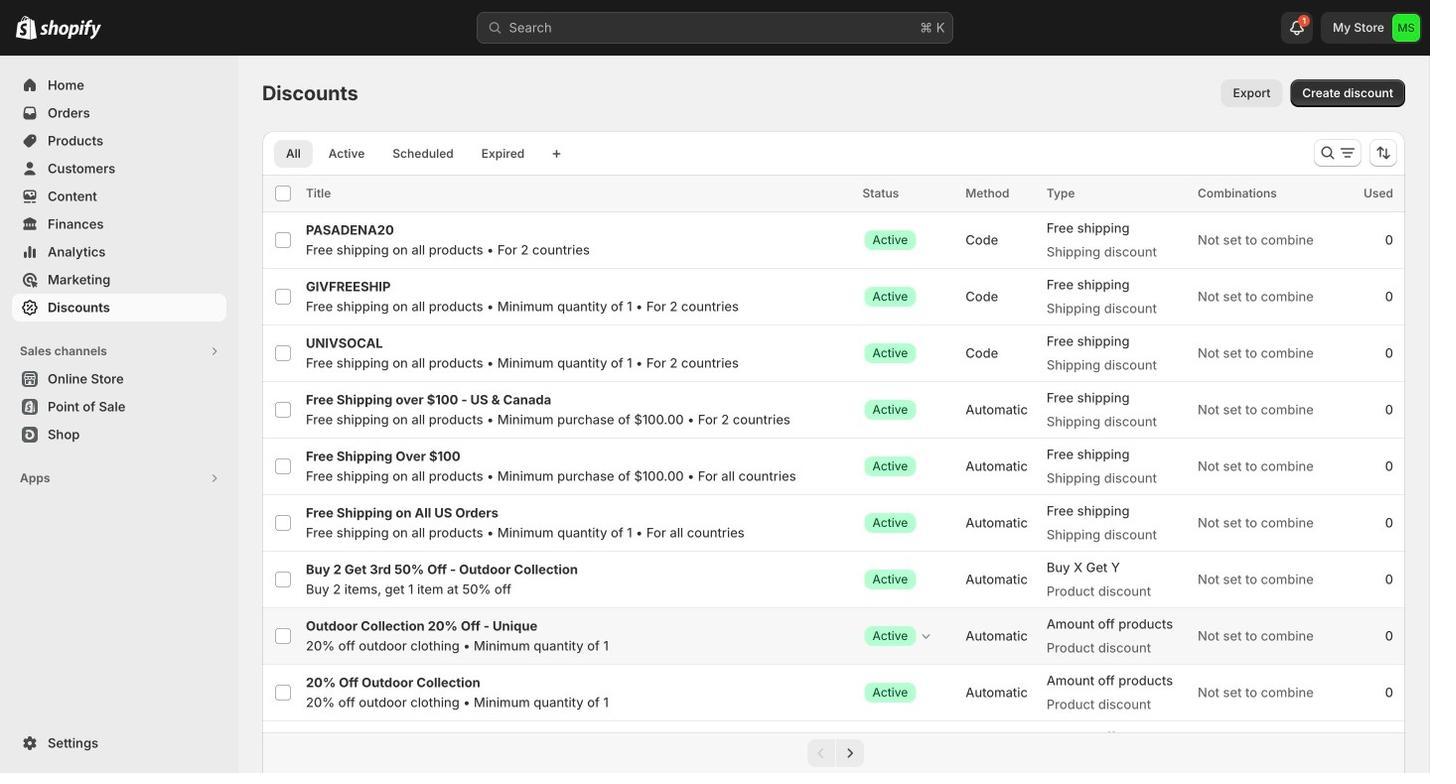 Task type: locate. For each thing, give the bounding box(es) containing it.
tab list
[[270, 139, 541, 168]]



Task type: describe. For each thing, give the bounding box(es) containing it.
my store image
[[1393, 14, 1421, 42]]

shopify image
[[16, 16, 37, 39]]

shopify image
[[40, 20, 101, 39]]

pagination element
[[262, 733, 1406, 774]]



Task type: vqa. For each thing, say whether or not it's contained in the screenshot.
the right Shopify image
yes



